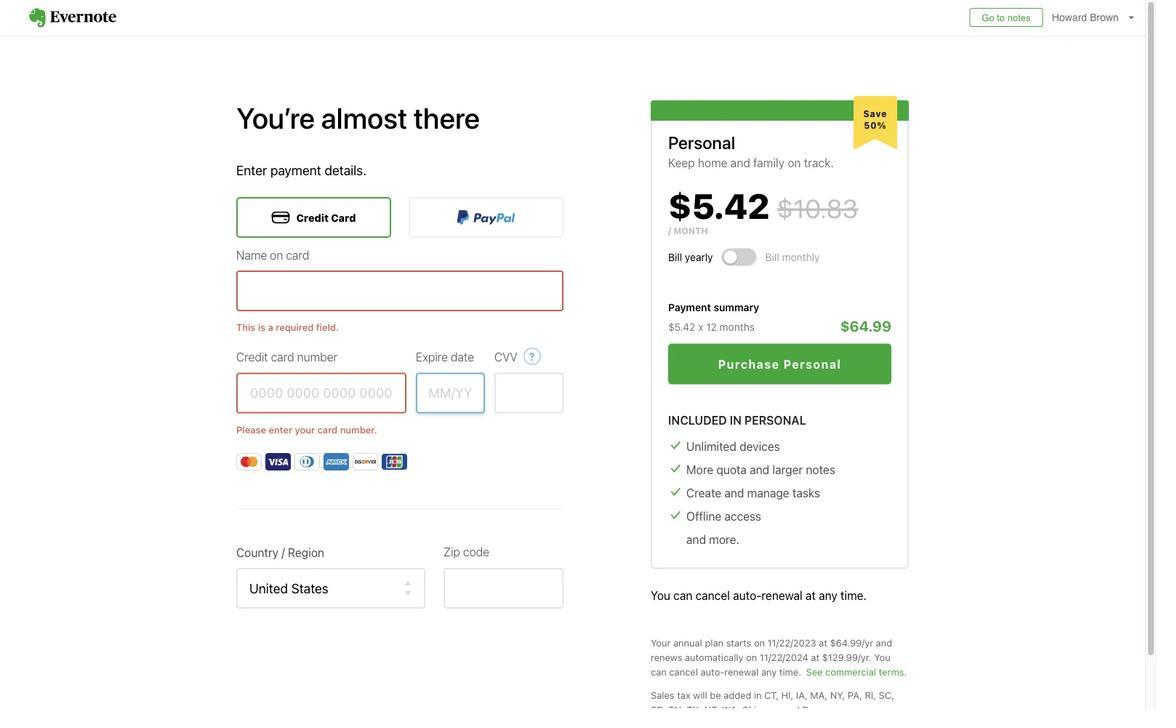 Task type: locate. For each thing, give the bounding box(es) containing it.
/
[[668, 226, 672, 236], [282, 546, 285, 560]]

country / region
[[236, 546, 324, 560]]

personal inside personal keep home and family on track.
[[668, 132, 736, 152]]

in up unlimited devices
[[730, 413, 742, 427]]

bill for bill monthly
[[766, 251, 780, 263]]

1 vertical spatial in
[[754, 690, 762, 700]]

1 vertical spatial you
[[874, 652, 891, 663]]

cancel down the renews
[[669, 666, 698, 677]]

$5.42
[[668, 185, 770, 226], [668, 321, 696, 333]]

0 vertical spatial you
[[651, 588, 671, 602]]

personal up home
[[668, 132, 736, 152]]

1 vertical spatial $5.42
[[668, 321, 696, 333]]

0 horizontal spatial renewal
[[725, 666, 759, 677]]

can down the renews
[[651, 666, 667, 677]]

cancel up plan
[[696, 588, 730, 602]]

renewal
[[762, 588, 803, 602], [725, 666, 759, 677]]

on inside personal keep home and family on track.
[[788, 156, 801, 170]]

0 horizontal spatial can
[[651, 666, 667, 677]]

family
[[754, 156, 785, 170]]

0 vertical spatial credit
[[296, 211, 329, 223]]

CVV text field
[[495, 373, 564, 413]]

1 horizontal spatial notes
[[1008, 12, 1031, 23]]

1 bill from the left
[[668, 251, 682, 263]]

renewal up the 11/22/2023
[[762, 588, 803, 602]]

can
[[674, 588, 693, 602], [651, 666, 667, 677]]

/ left region
[[282, 546, 285, 560]]

1 $5.42 from the top
[[668, 185, 770, 226]]

cancel
[[696, 588, 730, 602], [669, 666, 698, 677]]

evernote image
[[15, 8, 131, 28]]

2 vertical spatial at
[[811, 652, 820, 663]]

0 vertical spatial time.
[[841, 588, 867, 602]]

0 vertical spatial $5.42
[[668, 185, 770, 226]]

terms.
[[879, 666, 907, 677]]

0 horizontal spatial bill
[[668, 251, 682, 263]]

card right your
[[318, 424, 338, 435]]

auto- down automatically
[[701, 666, 725, 677]]

1 vertical spatial personal
[[784, 357, 842, 371]]

more.
[[709, 532, 740, 546]]

0 horizontal spatial any
[[762, 666, 777, 677]]

american express image
[[324, 453, 349, 471]]

create
[[687, 486, 722, 500]]

$64.99
[[841, 317, 892, 334]]

1 horizontal spatial bill
[[766, 251, 780, 263]]

personal right purchase
[[784, 357, 842, 371]]

0 vertical spatial renewal
[[762, 588, 803, 602]]

your annual plan starts on 11/22/2023 at $64.99/yr and renews automatically on 11/22/2024 at $129.99/yr. you can cancel auto-renewal any time.
[[651, 637, 893, 677]]

months
[[720, 321, 755, 333]]

2 vertical spatial card
[[318, 424, 338, 435]]

region
[[288, 546, 324, 560]]

yearly
[[685, 251, 713, 263]]

notes
[[1008, 12, 1031, 23], [806, 463, 836, 476]]

automatically
[[685, 652, 744, 663]]

0 vertical spatial in
[[730, 413, 742, 427]]

1 horizontal spatial renewal
[[762, 588, 803, 602]]

ut,
[[705, 704, 719, 709]]

any
[[819, 588, 838, 602], [762, 666, 777, 677]]

credit down this
[[236, 350, 268, 364]]

auto- up "starts"
[[733, 588, 762, 602]]

starts
[[726, 637, 752, 648]]

0 horizontal spatial notes
[[806, 463, 836, 476]]

0 vertical spatial notes
[[1008, 12, 1031, 23]]

2 bill from the left
[[766, 251, 780, 263]]

$5.42 down home
[[668, 185, 770, 226]]

in
[[730, 413, 742, 427], [754, 690, 762, 700]]

diner's club image
[[295, 453, 320, 471]]

0 horizontal spatial /
[[282, 546, 285, 560]]

creditcard image
[[272, 211, 290, 224]]

renewal up added
[[725, 666, 759, 677]]

1 vertical spatial renewal
[[725, 666, 759, 677]]

personal up devices
[[745, 413, 806, 427]]

denver.
[[803, 704, 836, 709]]

save 50%
[[864, 108, 888, 131]]

0 horizontal spatial in
[[730, 413, 742, 427]]

chicago,
[[742, 704, 781, 709]]

credit card number
[[236, 350, 338, 364]]

will
[[693, 690, 708, 700]]

0 vertical spatial auto-
[[733, 588, 762, 602]]

1 vertical spatial notes
[[806, 463, 836, 476]]

go
[[982, 12, 995, 23]]

1 horizontal spatial you
[[874, 652, 891, 663]]

question mark image
[[524, 344, 542, 369]]

1 horizontal spatial credit
[[296, 211, 329, 223]]

0 vertical spatial personal
[[668, 132, 736, 152]]

home
[[698, 156, 728, 170]]

2 $5.42 from the top
[[668, 321, 696, 333]]

0 horizontal spatial time.
[[780, 666, 802, 677]]

expire
[[416, 350, 448, 364]]

this
[[236, 322, 256, 333]]

card
[[286, 248, 309, 262], [271, 350, 294, 364], [318, 424, 338, 435]]

plan
[[705, 637, 724, 648]]

and more.
[[687, 532, 740, 546]]

included in personal
[[668, 413, 806, 427]]

0 horizontal spatial auto-
[[701, 666, 725, 677]]

at up $129.99/yr.
[[819, 637, 828, 648]]

notes up tasks
[[806, 463, 836, 476]]

1 horizontal spatial /
[[668, 226, 672, 236]]

credit left card
[[296, 211, 329, 223]]

auto- inside your annual plan starts on 11/22/2023 at $64.99/yr and renews automatically on 11/22/2024 at $129.99/yr. you can cancel auto-renewal any time.
[[701, 666, 725, 677]]

at up see
[[811, 652, 820, 663]]

purchase
[[718, 357, 780, 371]]

auto-
[[733, 588, 762, 602], [701, 666, 725, 677]]

bill left yearly
[[668, 251, 682, 263]]

on right name
[[270, 248, 283, 262]]

1 horizontal spatial any
[[819, 588, 838, 602]]

sales
[[651, 690, 675, 700]]

payment
[[668, 302, 711, 314]]

/ left month
[[668, 226, 672, 236]]

/ inside "$5.42 $10.83 / month"
[[668, 226, 672, 236]]

personal keep home and family on track.
[[668, 132, 834, 170]]

bill left monthly
[[766, 251, 780, 263]]

see commercial terms. link
[[806, 664, 907, 679]]

this is a required field.
[[236, 322, 339, 333]]

0 vertical spatial /
[[668, 226, 672, 236]]

card down creditcard image
[[286, 248, 309, 262]]

$10.83
[[777, 193, 859, 224]]

any up $64.99/yr
[[819, 588, 838, 602]]

1 vertical spatial time.
[[780, 666, 802, 677]]

1 vertical spatial any
[[762, 666, 777, 677]]

at
[[806, 588, 816, 602], [819, 637, 828, 648], [811, 652, 820, 663]]

you up the terms.
[[874, 652, 891, 663]]

1 vertical spatial auto-
[[701, 666, 725, 677]]

purchase personal
[[718, 357, 842, 371]]

any down 11/22/2024
[[762, 666, 777, 677]]

pa,
[[848, 690, 863, 700]]

date
[[451, 350, 474, 364]]

1 horizontal spatial in
[[754, 690, 762, 700]]

notes right the to
[[1008, 12, 1031, 23]]

ct,
[[765, 690, 779, 700]]

summary
[[714, 302, 760, 314]]

and up the terms.
[[876, 637, 893, 648]]

sc,
[[879, 690, 895, 700]]

$5.42 inside "$5.42 $10.83 / month"
[[668, 185, 770, 226]]

visa image
[[266, 453, 291, 471]]

0 horizontal spatial credit
[[236, 350, 268, 364]]

1 vertical spatial can
[[651, 666, 667, 677]]

and down hi,
[[784, 704, 800, 709]]

details.
[[325, 162, 367, 178]]

time. down 11/22/2024
[[780, 666, 802, 677]]

on down "starts"
[[746, 652, 757, 663]]

card down this is a required field.
[[271, 350, 294, 364]]

1 vertical spatial cancel
[[669, 666, 698, 677]]

1 horizontal spatial can
[[674, 588, 693, 602]]

0 vertical spatial any
[[819, 588, 838, 602]]

renews
[[651, 652, 683, 663]]

can up annual
[[674, 588, 693, 602]]

you inside your annual plan starts on 11/22/2023 at $64.99/yr and renews automatically on 11/22/2024 at $129.99/yr. you can cancel auto-renewal any time.
[[874, 652, 891, 663]]

create and manage tasks
[[687, 486, 821, 500]]

tasks
[[793, 486, 821, 500]]

devices
[[740, 439, 780, 453]]

manage
[[748, 486, 790, 500]]

ia,
[[796, 690, 808, 700]]

country
[[236, 546, 279, 560]]

howard brown
[[1052, 12, 1119, 23]]

name
[[236, 248, 267, 262]]

you can cancel auto-renewal at any time.
[[651, 588, 867, 602]]

and right home
[[731, 156, 751, 170]]

is
[[258, 322, 266, 333]]

any inside your annual plan starts on 11/22/2023 at $64.99/yr and renews automatically on 11/22/2024 at $129.99/yr. you can cancel auto-renewal any time.
[[762, 666, 777, 677]]

$5.42 for x
[[668, 321, 696, 333]]

at up the 11/22/2023
[[806, 588, 816, 602]]

more quota and larger notes
[[687, 463, 836, 476]]

$5.42 left x
[[668, 321, 696, 333]]

1 vertical spatial card
[[271, 350, 294, 364]]

time. up $64.99/yr
[[841, 588, 867, 602]]

1 vertical spatial credit
[[236, 350, 268, 364]]

you up your
[[651, 588, 671, 602]]

in up chicago,
[[754, 690, 762, 700]]

on left track.
[[788, 156, 801, 170]]

and
[[731, 156, 751, 170], [750, 463, 770, 476], [725, 486, 744, 500], [687, 532, 706, 546], [876, 637, 893, 648], [784, 704, 800, 709]]

go to notes
[[982, 12, 1031, 23]]

paypal image
[[457, 210, 515, 225]]



Task type: describe. For each thing, give the bounding box(es) containing it.
name on card
[[236, 248, 309, 262]]

and inside the 'sales tax will be added in ct, hi, ia, ma, ny, pa, ri, sc, sd, tn, tx, ut, wa, chicago, and denver.'
[[784, 704, 800, 709]]

please enter your card number.
[[236, 424, 377, 435]]

zip code
[[444, 545, 490, 559]]

on right "starts"
[[754, 637, 765, 648]]

and inside your annual plan starts on 11/22/2023 at $64.99/yr and renews automatically on 11/22/2024 at $129.99/yr. you can cancel auto-renewal any time.
[[876, 637, 893, 648]]

12
[[706, 321, 717, 333]]

there
[[414, 101, 480, 135]]

offline access
[[687, 509, 762, 523]]

11/22/2024
[[760, 652, 809, 663]]

enter
[[269, 424, 292, 435]]

time. inside your annual plan starts on 11/22/2023 at $64.99/yr and renews automatically on 11/22/2024 at $129.99/yr. you can cancel auto-renewal any time.
[[780, 666, 802, 677]]

expire date
[[416, 350, 474, 364]]

and inside personal keep home and family on track.
[[731, 156, 751, 170]]

$64.99/yr
[[830, 637, 874, 648]]

cvv
[[495, 350, 518, 364]]

added
[[724, 690, 752, 700]]

and down offline
[[687, 532, 706, 546]]

access
[[725, 509, 762, 523]]

month
[[674, 226, 708, 236]]

quota
[[717, 463, 747, 476]]

offline
[[687, 509, 722, 523]]

unlimited devices
[[687, 439, 780, 453]]

and down quota
[[725, 486, 744, 500]]

cancel inside your annual plan starts on 11/22/2023 at $64.99/yr and renews automatically on 11/22/2024 at $129.99/yr. you can cancel auto-renewal any time.
[[669, 666, 698, 677]]

larger
[[773, 463, 803, 476]]

evernote link
[[15, 0, 131, 36]]

enter
[[236, 162, 267, 178]]

number.
[[340, 424, 377, 435]]

a
[[268, 322, 273, 333]]

your
[[651, 637, 671, 648]]

credit for credit card
[[296, 211, 329, 223]]

save
[[864, 108, 888, 119]]

in inside the 'sales tax will be added in ct, hi, ia, ma, ny, pa, ri, sc, sd, tn, tx, ut, wa, chicago, and denver.'
[[754, 690, 762, 700]]

code
[[463, 545, 490, 559]]

wa,
[[722, 704, 740, 709]]

discover image
[[353, 453, 378, 471]]

sales tax will be added in ct, hi, ia, ma, ny, pa, ri, sc, sd, tn, tx, ut, wa, chicago, and denver.
[[651, 690, 895, 709]]

ny,
[[830, 690, 845, 700]]

Expire date text field
[[416, 373, 485, 413]]

card
[[331, 211, 356, 223]]

$5.42 $10.83 / month
[[668, 185, 859, 236]]

can inside your annual plan starts on 11/22/2023 at $64.99/yr and renews automatically on 11/22/2024 at $129.99/yr. you can cancel auto-renewal any time.
[[651, 666, 667, 677]]

2 vertical spatial personal
[[745, 413, 806, 427]]

$5.42 for $10.83
[[668, 185, 770, 226]]

go to notes link
[[970, 8, 1043, 27]]

keep
[[668, 156, 695, 170]]

field.
[[316, 322, 339, 333]]

track.
[[804, 156, 834, 170]]

you're
[[236, 101, 315, 135]]

zip
[[444, 545, 460, 559]]

1 horizontal spatial auto-
[[733, 588, 762, 602]]

hi,
[[782, 690, 794, 700]]

1 vertical spatial /
[[282, 546, 285, 560]]

Zip code text field
[[444, 568, 564, 609]]

0 horizontal spatial you
[[651, 588, 671, 602]]

credit for credit card number
[[236, 350, 268, 364]]

purchase personal button
[[668, 344, 892, 384]]

to
[[997, 12, 1005, 23]]

11/22/2023
[[768, 637, 817, 648]]

$129.99/yr.
[[822, 652, 872, 663]]

ma,
[[811, 690, 828, 700]]

master card image
[[236, 453, 262, 471]]

renewal inside your annual plan starts on 11/22/2023 at $64.99/yr and renews automatically on 11/22/2024 at $129.99/yr. you can cancel auto-renewal any time.
[[725, 666, 759, 677]]

50%
[[864, 120, 887, 131]]

0 vertical spatial at
[[806, 588, 816, 602]]

sd,
[[651, 704, 666, 709]]

1 vertical spatial at
[[819, 637, 828, 648]]

you're almost there
[[236, 101, 480, 135]]

your
[[295, 424, 315, 435]]

see commercial terms.
[[806, 666, 907, 677]]

more
[[687, 463, 714, 476]]

required
[[276, 322, 314, 333]]

see
[[806, 666, 823, 677]]

credit card
[[296, 211, 356, 223]]

0 vertical spatial card
[[286, 248, 309, 262]]

brown
[[1090, 12, 1119, 23]]

please
[[236, 424, 266, 435]]

commercial
[[826, 666, 877, 677]]

monthly
[[782, 251, 820, 263]]

Name on card text field
[[236, 271, 564, 311]]

japan credit bureau image
[[382, 453, 407, 471]]

bill yearly
[[668, 251, 713, 263]]

payment
[[271, 162, 321, 178]]

howard brown link
[[1049, 0, 1146, 36]]

bill monthly
[[766, 251, 820, 263]]

tx,
[[687, 704, 702, 709]]

tax
[[677, 690, 691, 700]]

1 horizontal spatial time.
[[841, 588, 867, 602]]

payment summary
[[668, 302, 760, 314]]

bill for bill yearly
[[668, 251, 682, 263]]

0 vertical spatial cancel
[[696, 588, 730, 602]]

personal inside purchase personal button
[[784, 357, 842, 371]]

Credit card number text field
[[236, 373, 407, 413]]

and down devices
[[750, 463, 770, 476]]

be
[[710, 690, 721, 700]]

almost
[[321, 101, 408, 135]]

howard
[[1052, 12, 1088, 23]]

0 vertical spatial can
[[674, 588, 693, 602]]

number
[[297, 350, 338, 364]]

enter payment details.
[[236, 162, 367, 178]]



Task type: vqa. For each thing, say whether or not it's contained in the screenshot.
at to the top
yes



